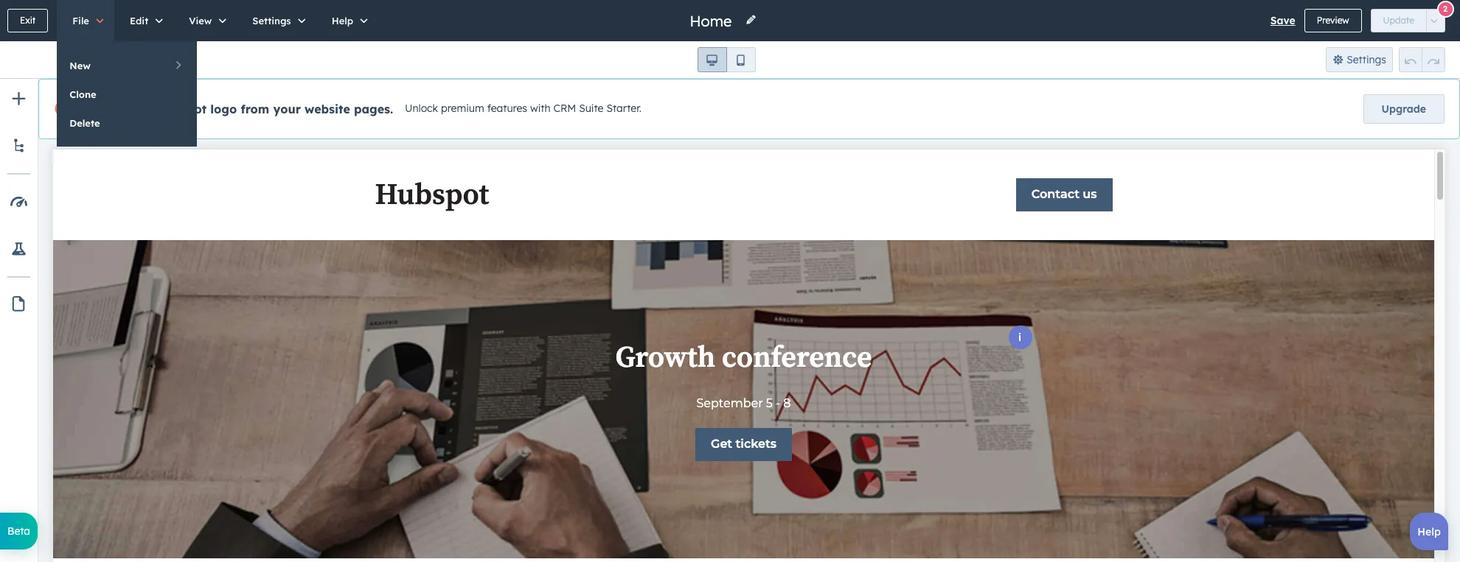 Task type: locate. For each thing, give the bounding box(es) containing it.
upgrade link
[[1364, 94, 1445, 124]]

help
[[332, 15, 353, 27], [1418, 526, 1442, 539]]

0 horizontal spatial group
[[698, 47, 756, 72]]

view
[[189, 15, 212, 27]]

1 horizontal spatial settings button
[[1326, 47, 1394, 72]]

2
[[1444, 3, 1448, 14]]

logo
[[211, 102, 237, 117]]

edit
[[130, 15, 148, 27]]

new button
[[57, 52, 197, 80]]

exit link
[[7, 9, 48, 32]]

file button
[[57, 0, 114, 41]]

from
[[241, 102, 269, 117]]

remove
[[80, 102, 128, 117]]

your
[[273, 102, 301, 117]]

0 vertical spatial settings button
[[237, 0, 316, 41]]

settings down update "button"
[[1347, 53, 1387, 66]]

group
[[698, 47, 756, 72], [1400, 47, 1446, 72]]

update button
[[1371, 9, 1428, 32]]

0 horizontal spatial help
[[332, 15, 353, 27]]

crm
[[554, 102, 576, 115]]

0 vertical spatial help
[[332, 15, 353, 27]]

None field
[[689, 11, 737, 31]]

0 horizontal spatial settings button
[[237, 0, 316, 41]]

settings
[[253, 15, 291, 27], [1347, 53, 1387, 66]]

save button
[[1271, 12, 1296, 30]]

1 vertical spatial settings
[[1347, 53, 1387, 66]]

1 horizontal spatial group
[[1400, 47, 1446, 72]]

1 horizontal spatial help
[[1418, 526, 1442, 539]]

1 vertical spatial help
[[1418, 526, 1442, 539]]

clone button
[[57, 80, 197, 108]]

update group
[[1371, 9, 1446, 32]]

hubspot
[[155, 102, 207, 117]]

pages.
[[354, 102, 393, 117]]

new
[[70, 60, 91, 72]]

view button
[[174, 0, 237, 41]]

delete
[[70, 117, 100, 129]]

premium
[[441, 102, 485, 115]]

help inside button
[[332, 15, 353, 27]]

clone
[[70, 89, 96, 100]]

settings right view button
[[253, 15, 291, 27]]

help link
[[1411, 513, 1449, 551]]

0 vertical spatial settings
[[253, 15, 291, 27]]

settings button
[[237, 0, 316, 41], [1326, 47, 1394, 72]]

help for the help button
[[332, 15, 353, 27]]



Task type: vqa. For each thing, say whether or not it's contained in the screenshot.
Suite at the left top of the page
yes



Task type: describe. For each thing, give the bounding box(es) containing it.
1 group from the left
[[698, 47, 756, 72]]

beta
[[7, 525, 30, 539]]

unlock premium features with crm suite starter.
[[405, 102, 642, 115]]

help for help link
[[1418, 526, 1442, 539]]

edit button
[[114, 0, 174, 41]]

preview
[[1317, 15, 1350, 26]]

0 horizontal spatial settings
[[253, 15, 291, 27]]

delete button
[[57, 109, 197, 137]]

2 group from the left
[[1400, 47, 1446, 72]]

help button
[[316, 0, 379, 41]]

unlock
[[405, 102, 438, 115]]

website
[[305, 102, 350, 117]]

update
[[1384, 15, 1415, 26]]

upgrade
[[1382, 103, 1427, 116]]

the
[[132, 102, 151, 117]]

1 horizontal spatial settings
[[1347, 53, 1387, 66]]

remove the hubspot logo from your website pages.
[[80, 102, 393, 117]]

starter.
[[607, 102, 642, 115]]

save
[[1271, 14, 1296, 27]]

with
[[530, 102, 551, 115]]

1 vertical spatial settings button
[[1326, 47, 1394, 72]]

features
[[487, 102, 528, 115]]

preview button
[[1305, 9, 1362, 32]]

suite
[[579, 102, 604, 115]]

beta button
[[0, 513, 38, 550]]

exit
[[20, 15, 36, 26]]

file
[[72, 15, 89, 27]]



